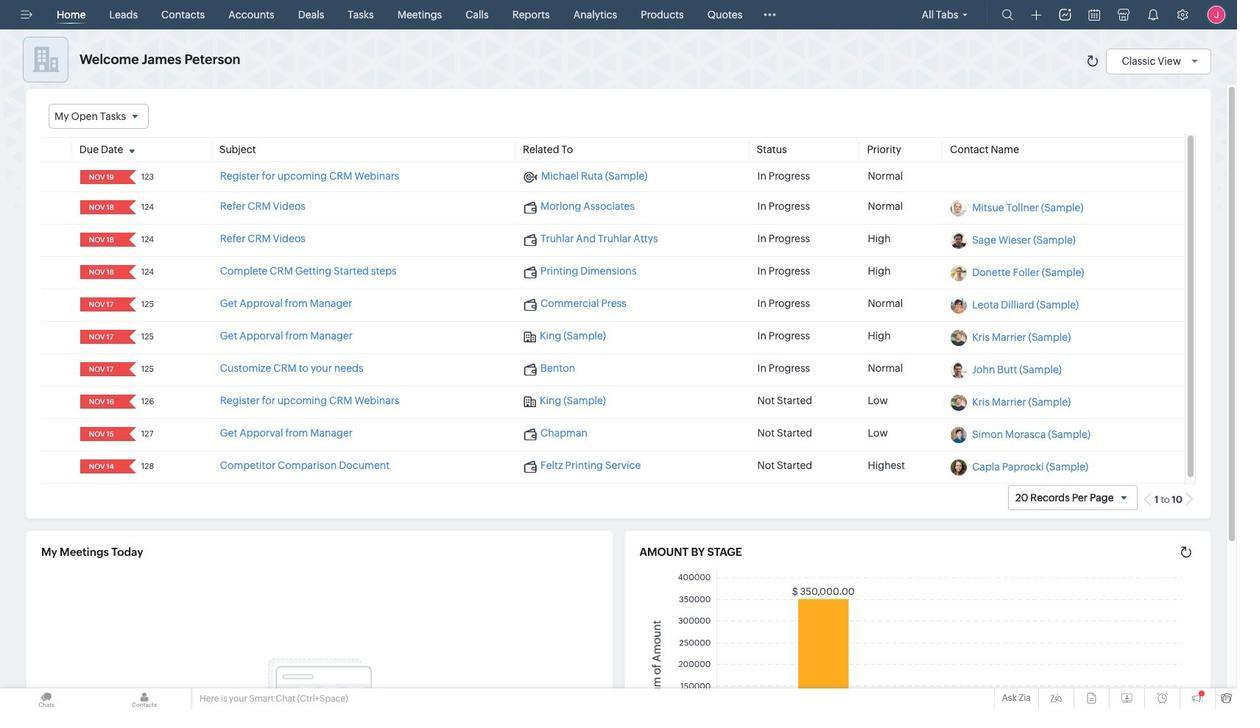 Task type: vqa. For each thing, say whether or not it's contained in the screenshot.
sales motivator icon
yes



Task type: describe. For each thing, give the bounding box(es) containing it.
contacts image
[[98, 689, 191, 709]]

notifications image
[[1148, 9, 1160, 21]]

chats image
[[0, 689, 93, 709]]

sales motivator image
[[1060, 9, 1072, 21]]

configure settings image
[[1177, 9, 1189, 21]]

calendar image
[[1089, 9, 1101, 21]]



Task type: locate. For each thing, give the bounding box(es) containing it.
quick actions image
[[1032, 10, 1042, 21]]

marketplace image
[[1118, 9, 1130, 21]]

search image
[[1002, 9, 1014, 21]]



